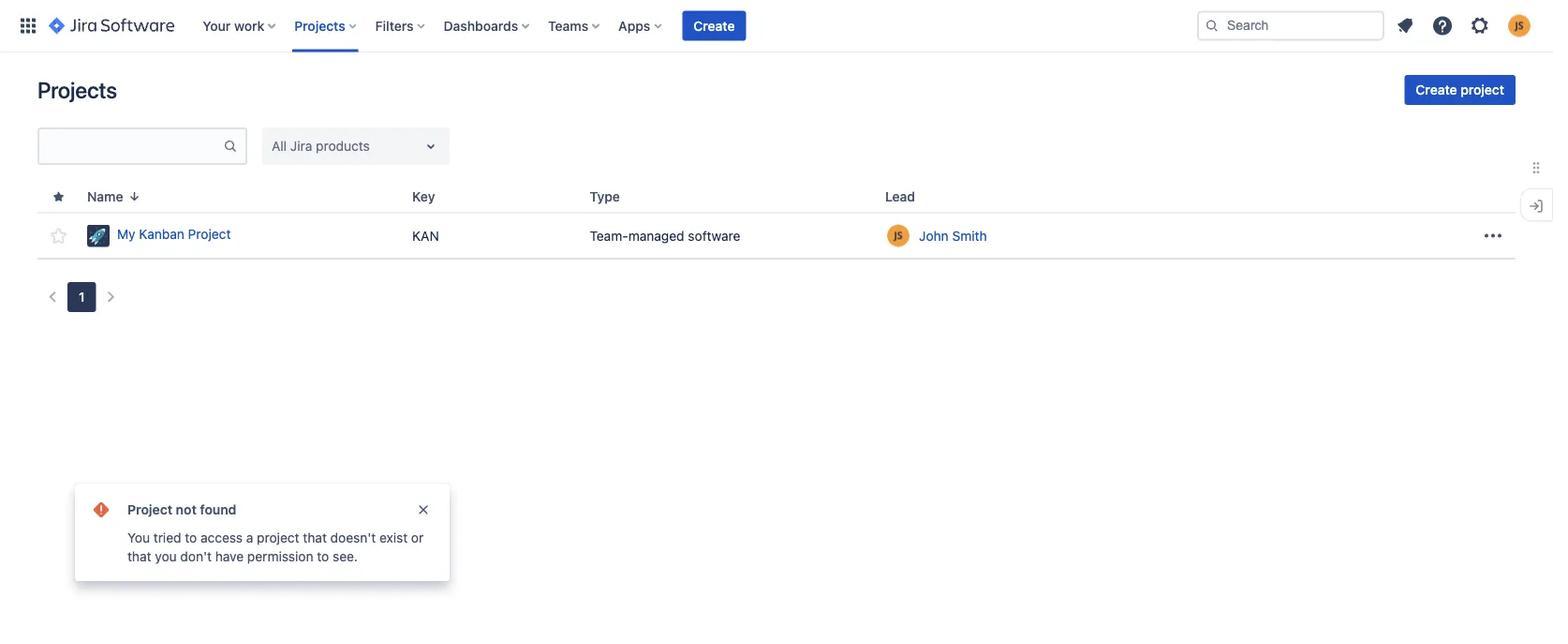 Task type: describe. For each thing, give the bounding box(es) containing it.
you tried to access a project that doesn't exist or that you don't have permission to see.
[[127, 530, 424, 564]]

0 vertical spatial that
[[303, 530, 327, 545]]

1 vertical spatial to
[[317, 549, 329, 564]]

don't
[[180, 549, 212, 564]]

project inside the you tried to access a project that doesn't exist or that you don't have permission to see.
[[257, 530, 300, 545]]

lead button
[[878, 186, 938, 207]]

more image
[[1483, 224, 1505, 247]]

exist
[[380, 530, 408, 545]]

projects inside projects dropdown button
[[294, 18, 345, 33]]

key
[[412, 189, 435, 204]]

name button
[[80, 186, 149, 207]]

or
[[411, 530, 424, 545]]

apps
[[619, 18, 651, 33]]

1 vertical spatial that
[[127, 549, 151, 564]]

1 button
[[67, 282, 96, 312]]

see.
[[333, 549, 358, 564]]

projects button
[[289, 11, 364, 41]]

your
[[203, 18, 231, 33]]

Search field
[[1198, 11, 1385, 41]]

a
[[246, 530, 253, 545]]

dashboards button
[[438, 11, 537, 41]]

project not found
[[127, 502, 237, 517]]

key button
[[405, 186, 458, 207]]

you
[[155, 549, 177, 564]]

open image
[[420, 135, 442, 157]]

your work
[[203, 18, 265, 33]]

permission
[[247, 549, 313, 564]]

team-managed software
[[590, 228, 741, 243]]

teams button
[[543, 11, 607, 41]]

0 horizontal spatial to
[[185, 530, 197, 545]]

next image
[[100, 286, 122, 308]]

search image
[[1205, 18, 1220, 33]]

my kanban project
[[117, 227, 231, 242]]

john
[[919, 228, 949, 243]]

1 vertical spatial projects
[[37, 77, 117, 103]]

you
[[127, 530, 150, 545]]

notifications image
[[1395, 15, 1417, 37]]

teams
[[548, 18, 589, 33]]

create for create
[[694, 18, 735, 33]]

products
[[316, 138, 370, 154]]

0 horizontal spatial project
[[127, 502, 173, 517]]



Task type: locate. For each thing, give the bounding box(es) containing it.
doesn't
[[331, 530, 376, 545]]

my
[[117, 227, 135, 242]]

tried
[[153, 530, 181, 545]]

have
[[215, 549, 244, 564]]

project up permission
[[257, 530, 300, 545]]

0 vertical spatial project
[[1461, 82, 1505, 97]]

0 horizontal spatial project
[[257, 530, 300, 545]]

dashboards
[[444, 18, 518, 33]]

your profile and settings image
[[1509, 15, 1531, 37]]

smith
[[953, 228, 987, 243]]

projects right work
[[294, 18, 345, 33]]

0 horizontal spatial projects
[[37, 77, 117, 103]]

project right kanban
[[188, 227, 231, 242]]

error image
[[90, 499, 112, 521]]

jira
[[290, 138, 312, 154]]

create for create project
[[1416, 82, 1458, 97]]

to up don't
[[185, 530, 197, 545]]

create project button
[[1405, 75, 1516, 105]]

software
[[688, 228, 741, 243]]

create right apps dropdown button
[[694, 18, 735, 33]]

help image
[[1432, 15, 1454, 37]]

create inside 'primary' element
[[694, 18, 735, 33]]

0 horizontal spatial that
[[127, 549, 151, 564]]

john smith link
[[919, 226, 987, 245]]

1 horizontal spatial project
[[1461, 82, 1505, 97]]

0 horizontal spatial create
[[694, 18, 735, 33]]

create
[[694, 18, 735, 33], [1416, 82, 1458, 97]]

1 horizontal spatial to
[[317, 549, 329, 564]]

all
[[272, 138, 287, 154]]

None text field
[[39, 133, 223, 159]]

dismiss image
[[416, 502, 431, 517]]

that down you
[[127, 549, 151, 564]]

None text field
[[272, 137, 275, 156]]

0 vertical spatial projects
[[294, 18, 345, 33]]

0 vertical spatial to
[[185, 530, 197, 545]]

managed
[[629, 228, 685, 243]]

1 horizontal spatial project
[[188, 227, 231, 242]]

create button
[[683, 11, 746, 41]]

john smith
[[919, 228, 987, 243]]

1 horizontal spatial projects
[[294, 18, 345, 33]]

project up you
[[127, 502, 173, 517]]

primary element
[[11, 0, 1198, 52]]

my kanban project link
[[87, 224, 397, 247]]

type
[[590, 189, 620, 204]]

kan
[[412, 228, 439, 243]]

projects
[[294, 18, 345, 33], [37, 77, 117, 103]]

1 vertical spatial project
[[257, 530, 300, 545]]

1 horizontal spatial that
[[303, 530, 327, 545]]

appswitcher icon image
[[17, 15, 39, 37]]

kanban
[[139, 227, 184, 242]]

that
[[303, 530, 327, 545], [127, 549, 151, 564]]

banner containing your work
[[0, 0, 1554, 52]]

apps button
[[613, 11, 669, 41]]

name
[[87, 189, 123, 204]]

1
[[79, 289, 85, 305]]

work
[[234, 18, 265, 33]]

0 vertical spatial project
[[188, 227, 231, 242]]

1 horizontal spatial create
[[1416, 82, 1458, 97]]

project inside button
[[1461, 82, 1505, 97]]

settings image
[[1469, 15, 1492, 37]]

project
[[188, 227, 231, 242], [127, 502, 173, 517]]

star my kanban project image
[[47, 224, 70, 247]]

found
[[200, 502, 237, 517]]

filters
[[375, 18, 414, 33]]

to left see.
[[317, 549, 329, 564]]

create project
[[1416, 82, 1505, 97]]

projects down appswitcher icon
[[37, 77, 117, 103]]

1 vertical spatial create
[[1416, 82, 1458, 97]]

team-
[[590, 228, 629, 243]]

banner
[[0, 0, 1554, 52]]

to
[[185, 530, 197, 545], [317, 549, 329, 564]]

that left doesn't
[[303, 530, 327, 545]]

lead
[[886, 189, 916, 204]]

project
[[1461, 82, 1505, 97], [257, 530, 300, 545]]

previous image
[[41, 286, 64, 308]]

project down settings image
[[1461, 82, 1505, 97]]

filters button
[[370, 11, 433, 41]]

not
[[176, 502, 197, 517]]

0 vertical spatial create
[[694, 18, 735, 33]]

your work button
[[197, 11, 283, 41]]

access
[[201, 530, 243, 545]]

all jira products
[[272, 138, 370, 154]]

1 vertical spatial project
[[127, 502, 173, 517]]

jira software image
[[49, 15, 175, 37], [49, 15, 175, 37]]

create down the help image
[[1416, 82, 1458, 97]]



Task type: vqa. For each thing, say whether or not it's contained in the screenshot.
"Emoji" icon
no



